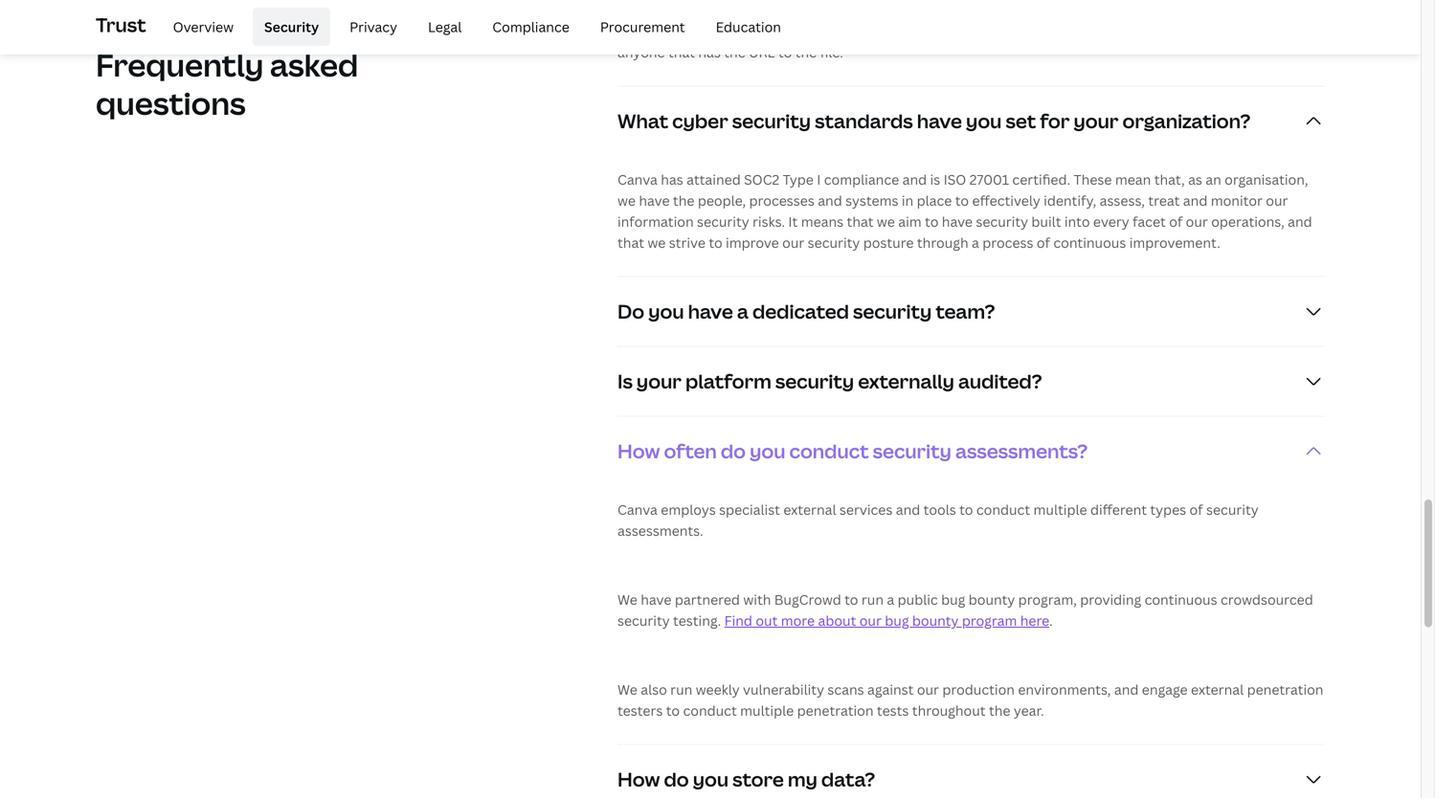 Task type: describe. For each thing, give the bounding box(es) containing it.
compliance link
[[481, 8, 581, 46]]

program
[[962, 612, 1017, 630]]

bugcrowd
[[774, 591, 841, 609]]

improvement.
[[1130, 234, 1221, 252]]

and left is
[[903, 170, 927, 189]]

settings
[[982, 22, 1033, 40]]

processes
[[749, 191, 815, 210]]

then
[[1161, 22, 1191, 40]]

.
[[1049, 612, 1053, 630]]

security up "tools"
[[873, 438, 952, 464]]

external inside canva employs specialist external services and tools to conduct multiple different types of security assessments.
[[784, 501, 836, 519]]

have inside we have partnered with bugcrowd to run a public bug bounty program, providing continuous crowdsourced security testing.
[[641, 591, 672, 609]]

store
[[733, 766, 784, 793]]

is your platform security externally audited? button
[[618, 347, 1325, 416]]

my
[[788, 766, 818, 793]]

externally
[[858, 368, 955, 394]]

2 vertical spatial that
[[618, 234, 644, 252]]

identify,
[[1044, 191, 1097, 210]]

we have partnered with bugcrowd to run a public bug bounty program, providing continuous crowdsourced security testing.
[[618, 591, 1314, 630]]

conduct inside how often do you conduct security assessments? dropdown button
[[790, 438, 869, 464]]

security down 'people,'
[[697, 213, 749, 231]]

have up through
[[942, 213, 973, 231]]

is
[[618, 368, 633, 394]]

means
[[801, 213, 844, 231]]

set
[[1006, 108, 1036, 134]]

to down place in the top right of the page
[[925, 213, 939, 231]]

monitor
[[1211, 191, 1263, 210]]

we also run weekly vulnerability scans against our production environments, and engage external penetration testers to conduct multiple penetration tests throughout the year.
[[618, 681, 1324, 720]]

that inside the if you publish a design publicly, this changes the privacy settings and the design can then be accessed by anyone that has the url to the file.
[[668, 43, 695, 61]]

weekly
[[696, 681, 740, 699]]

throughout
[[912, 702, 986, 720]]

public
[[898, 591, 938, 609]]

has inside canva has attained soc2 type i compliance and is iso 27001 certified. these mean that, as an organisation, we have the people, processes and systems in place to effectively identify, assess, treat and monitor our information security risks. it means that we aim to have security built into every facet of our operations, and that we strive to improve our security posture through a process of continuous improvement.
[[661, 170, 683, 189]]

compliance
[[492, 18, 570, 36]]

find out more about our bug bounty program here link
[[724, 612, 1049, 630]]

these
[[1074, 170, 1112, 189]]

have up information
[[639, 191, 670, 210]]

changes
[[849, 22, 903, 40]]

the left privacy at the right
[[906, 22, 927, 40]]

every
[[1093, 213, 1130, 231]]

the right settings
[[1064, 22, 1086, 40]]

this
[[822, 22, 846, 40]]

have up the platform
[[688, 298, 733, 325]]

to inside we have partnered with bugcrowd to run a public bug bounty program, providing continuous crowdsourced security testing.
[[845, 591, 858, 609]]

scans
[[828, 681, 864, 699]]

legal link
[[417, 8, 473, 46]]

we for we have partnered with bugcrowd to run a public bug bounty program, providing continuous crowdsourced security testing.
[[618, 591, 638, 609]]

process
[[983, 234, 1034, 252]]

you left set
[[966, 108, 1002, 134]]

2 horizontal spatial we
[[877, 213, 895, 231]]

and right operations,
[[1288, 213, 1312, 231]]

menu bar containing overview
[[154, 8, 793, 46]]

bounty inside we have partnered with bugcrowd to run a public bug bounty program, providing continuous crowdsourced security testing.
[[969, 591, 1015, 609]]

the inside canva has attained soc2 type i compliance and is iso 27001 certified. these mean that, as an organisation, we have the people, processes and systems in place to effectively identify, assess, treat and monitor our information security risks. it means that we aim to have security built into every facet of our operations, and that we strive to improve our security posture through a process of continuous improvement.
[[673, 191, 695, 210]]

security up soc2
[[732, 108, 811, 134]]

asked
[[270, 44, 358, 86]]

conduct inside we also run weekly vulnerability scans against our production environments, and engage external penetration testers to conduct multiple penetration tests throughout the year.
[[683, 702, 737, 720]]

iso
[[944, 170, 966, 189]]

a inside the if you publish a design publicly, this changes the privacy settings and the design can then be accessed by anyone that has the url to the file.
[[708, 22, 716, 40]]

frequently asked questions
[[96, 44, 358, 124]]

i
[[817, 170, 821, 189]]

to down iso
[[955, 191, 969, 210]]

publicly,
[[765, 22, 819, 40]]

2 design from the left
[[1089, 22, 1131, 40]]

crowdsourced
[[1221, 591, 1314, 609]]

publish
[[657, 22, 705, 40]]

our up 'improvement.' on the top
[[1186, 213, 1208, 231]]

security down 'do you have a dedicated security team?'
[[775, 368, 854, 394]]

mean
[[1115, 170, 1151, 189]]

cyber
[[672, 108, 728, 134]]

and down as
[[1183, 191, 1208, 210]]

types
[[1150, 501, 1187, 519]]

education link
[[704, 8, 793, 46]]

often
[[664, 438, 717, 464]]

how for how often do you conduct security assessments?
[[618, 438, 660, 464]]

you up 'specialist'
[[750, 438, 786, 464]]

tests
[[877, 702, 909, 720]]

security down effectively
[[976, 213, 1028, 231]]

what cyber security standards have you set for your organization?
[[618, 108, 1251, 134]]

dedicated
[[753, 298, 849, 325]]

privacy link
[[338, 8, 409, 46]]

the down publicly,
[[795, 43, 817, 61]]

how do you store my data? button
[[618, 745, 1325, 799]]

trust
[[96, 11, 146, 38]]

aim
[[898, 213, 922, 231]]

canva for canva employs specialist external services and tools to conduct multiple different types of security assessments.
[[618, 501, 658, 519]]

legal
[[428, 18, 462, 36]]

procurement link
[[589, 8, 697, 46]]

assess,
[[1100, 191, 1145, 210]]

our right about
[[860, 612, 882, 630]]

an
[[1206, 170, 1222, 189]]

providing
[[1080, 591, 1142, 609]]

1 design from the left
[[719, 22, 761, 40]]

employs
[[661, 501, 716, 519]]

production
[[943, 681, 1015, 699]]

people,
[[698, 191, 746, 210]]

as
[[1188, 170, 1203, 189]]

how often do you conduct security assessments? button
[[618, 417, 1325, 486]]

in
[[902, 191, 914, 210]]

security
[[264, 18, 319, 36]]

multiple inside canva employs specialist external services and tools to conduct multiple different types of security assessments.
[[1034, 501, 1087, 519]]

out
[[756, 612, 778, 630]]

a inside canva has attained soc2 type i compliance and is iso 27001 certified. these mean that, as an organisation, we have the people, processes and systems in place to effectively identify, assess, treat and monitor our information security risks. it means that we aim to have security built into every facet of our operations, and that we strive to improve our security posture through a process of continuous improvement.
[[972, 234, 979, 252]]

about
[[818, 612, 856, 630]]

privacy
[[350, 18, 397, 36]]

assessments?
[[956, 438, 1088, 464]]

place
[[917, 191, 952, 210]]

bug inside we have partnered with bugcrowd to run a public bug bounty program, providing continuous crowdsourced security testing.
[[941, 591, 966, 609]]

external inside we also run weekly vulnerability scans against our production environments, and engage external penetration testers to conduct multiple penetration tests throughout the year.
[[1191, 681, 1244, 699]]

and inside the if you publish a design publicly, this changes the privacy settings and the design can then be accessed by anyone that has the url to the file.
[[1036, 22, 1061, 40]]

1 horizontal spatial of
[[1169, 213, 1183, 231]]

do inside dropdown button
[[664, 766, 689, 793]]

1 vertical spatial penetration
[[797, 702, 874, 720]]

platform
[[686, 368, 772, 394]]



Task type: vqa. For each thing, say whether or not it's contained in the screenshot.
continuous within We have partnered with BugCrowd to run a public bug bounty program, providing continuous crowdsourced security testing.
yes



Task type: locate. For each thing, give the bounding box(es) containing it.
can
[[1134, 22, 1158, 40]]

a inside we have partnered with bugcrowd to run a public bug bounty program, providing continuous crowdsourced security testing.
[[887, 591, 895, 609]]

our up the throughout
[[917, 681, 939, 699]]

questions
[[96, 82, 246, 124]]

treat
[[1148, 191, 1180, 210]]

0 horizontal spatial your
[[637, 368, 682, 394]]

has inside the if you publish a design publicly, this changes the privacy settings and the design can then be accessed by anyone that has the url to the file.
[[698, 43, 721, 61]]

to right "tools"
[[960, 501, 973, 519]]

1 how from the top
[[618, 438, 660, 464]]

continuous inside we have partnered with bugcrowd to run a public bug bounty program, providing continuous crowdsourced security testing.
[[1145, 591, 1218, 609]]

external right engage on the right
[[1191, 681, 1244, 699]]

we inside we have partnered with bugcrowd to run a public bug bounty program, providing continuous crowdsourced security testing.
[[618, 591, 638, 609]]

1 vertical spatial that
[[847, 213, 874, 231]]

multiple
[[1034, 501, 1087, 519], [740, 702, 794, 720]]

overview link
[[161, 8, 245, 46]]

partnered
[[675, 591, 740, 609]]

to inside the if you publish a design publicly, this changes the privacy settings and the design can then be accessed by anyone that has the url to the file.
[[778, 43, 792, 61]]

1 horizontal spatial external
[[1191, 681, 1244, 699]]

you inside dropdown button
[[693, 766, 729, 793]]

menu bar
[[154, 8, 793, 46]]

our down organisation,
[[1266, 191, 1288, 210]]

security down posture
[[853, 298, 932, 325]]

2 vertical spatial we
[[648, 234, 666, 252]]

conduct down assessments?
[[977, 501, 1030, 519]]

we down information
[[648, 234, 666, 252]]

of down built on the top right
[[1037, 234, 1050, 252]]

1 horizontal spatial design
[[1089, 22, 1131, 40]]

1 canva from the top
[[618, 170, 658, 189]]

a
[[708, 22, 716, 40], [972, 234, 979, 252], [737, 298, 749, 325], [887, 591, 895, 609]]

is your platform security externally audited?
[[618, 368, 1042, 394]]

1 horizontal spatial bounty
[[969, 591, 1015, 609]]

canva up information
[[618, 170, 658, 189]]

bug
[[941, 591, 966, 609], [885, 612, 909, 630]]

operations,
[[1211, 213, 1285, 231]]

you right if
[[630, 22, 654, 40]]

how
[[618, 438, 660, 464], [618, 766, 660, 793]]

2 horizontal spatial that
[[847, 213, 874, 231]]

file.
[[820, 43, 843, 61]]

1 horizontal spatial penetration
[[1247, 681, 1324, 699]]

1 vertical spatial has
[[661, 170, 683, 189]]

1 horizontal spatial conduct
[[790, 438, 869, 464]]

your right "is"
[[637, 368, 682, 394]]

0 vertical spatial conduct
[[790, 438, 869, 464]]

by
[[1277, 22, 1293, 40]]

you
[[630, 22, 654, 40], [966, 108, 1002, 134], [648, 298, 684, 325], [750, 438, 786, 464], [693, 766, 729, 793]]

0 vertical spatial do
[[721, 438, 746, 464]]

have left partnered
[[641, 591, 672, 609]]

find
[[724, 612, 753, 630]]

0 horizontal spatial has
[[661, 170, 683, 189]]

0 vertical spatial of
[[1169, 213, 1183, 231]]

bug down public
[[885, 612, 909, 630]]

0 horizontal spatial bounty
[[912, 612, 959, 630]]

do
[[618, 298, 645, 325]]

a right the publish
[[708, 22, 716, 40]]

2 horizontal spatial of
[[1190, 501, 1203, 519]]

1 vertical spatial of
[[1037, 234, 1050, 252]]

do right often
[[721, 438, 746, 464]]

tools
[[924, 501, 956, 519]]

27001
[[970, 170, 1009, 189]]

facet
[[1133, 213, 1166, 231]]

0 horizontal spatial penetration
[[797, 702, 874, 720]]

standards
[[815, 108, 913, 134]]

a left the process
[[972, 234, 979, 252]]

0 vertical spatial multiple
[[1034, 501, 1087, 519]]

conduct down weekly
[[683, 702, 737, 720]]

conduct
[[790, 438, 869, 464], [977, 501, 1030, 519], [683, 702, 737, 720]]

bug right public
[[941, 591, 966, 609]]

we for we also run weekly vulnerability scans against our production environments, and engage external penetration testers to conduct multiple penetration tests throughout the year.
[[618, 681, 638, 699]]

the left year.
[[989, 702, 1011, 720]]

to inside canva employs specialist external services and tools to conduct multiple different types of security assessments.
[[960, 501, 973, 519]]

and left engage on the right
[[1114, 681, 1139, 699]]

0 horizontal spatial of
[[1037, 234, 1050, 252]]

bounty down public
[[912, 612, 959, 630]]

0 vertical spatial bug
[[941, 591, 966, 609]]

do
[[721, 438, 746, 464], [664, 766, 689, 793]]

run right also at bottom left
[[670, 681, 693, 699]]

1 vertical spatial run
[[670, 681, 693, 699]]

1 we from the top
[[618, 591, 638, 609]]

to down also at bottom left
[[666, 702, 680, 720]]

bounty
[[969, 591, 1015, 609], [912, 612, 959, 630]]

team?
[[936, 298, 995, 325]]

that down information
[[618, 234, 644, 252]]

external
[[784, 501, 836, 519], [1191, 681, 1244, 699]]

systems
[[846, 191, 899, 210]]

1 horizontal spatial bug
[[941, 591, 966, 609]]

1 horizontal spatial run
[[862, 591, 884, 609]]

and right settings
[[1036, 22, 1061, 40]]

conduct up services
[[790, 438, 869, 464]]

security inside we have partnered with bugcrowd to run a public bug bounty program, providing continuous crowdsourced security testing.
[[618, 612, 670, 630]]

1 horizontal spatial your
[[1074, 108, 1119, 134]]

continuous inside canva has attained soc2 type i compliance and is iso 27001 certified. these mean that, as an organisation, we have the people, processes and systems in place to effectively identify, assess, treat and monitor our information security risks. it means that we aim to have security built into every facet of our operations, and that we strive to improve our security posture through a process of continuous improvement.
[[1054, 234, 1126, 252]]

organisation,
[[1225, 170, 1309, 189]]

you left store
[[693, 766, 729, 793]]

anyone
[[618, 43, 665, 61]]

type
[[783, 170, 814, 189]]

do inside dropdown button
[[721, 438, 746, 464]]

1 vertical spatial we
[[877, 213, 895, 231]]

do left store
[[664, 766, 689, 793]]

that down the publish
[[668, 43, 695, 61]]

of
[[1169, 213, 1183, 231], [1037, 234, 1050, 252], [1190, 501, 1203, 519]]

our down it
[[782, 234, 805, 252]]

canva inside canva has attained soc2 type i compliance and is iso 27001 certified. these mean that, as an organisation, we have the people, processes and systems in place to effectively identify, assess, treat and monitor our information security risks. it means that we aim to have security built into every facet of our operations, and that we strive to improve our security posture through a process of continuous improvement.
[[618, 170, 658, 189]]

and left "tools"
[[896, 501, 920, 519]]

different
[[1091, 501, 1147, 519]]

the
[[906, 22, 927, 40], [1064, 22, 1086, 40], [724, 43, 746, 61], [795, 43, 817, 61], [673, 191, 695, 210], [989, 702, 1011, 720]]

0 horizontal spatial that
[[618, 234, 644, 252]]

run inside we also run weekly vulnerability scans against our production environments, and engage external penetration testers to conduct multiple penetration tests throughout the year.
[[670, 681, 693, 699]]

canva up 'assessments.'
[[618, 501, 658, 519]]

we up information
[[618, 191, 636, 210]]

program,
[[1019, 591, 1077, 609]]

of inside canva employs specialist external services and tools to conduct multiple different types of security assessments.
[[1190, 501, 1203, 519]]

2 vertical spatial of
[[1190, 501, 1203, 519]]

the up information
[[673, 191, 695, 210]]

through
[[917, 234, 969, 252]]

0 vertical spatial penetration
[[1247, 681, 1324, 699]]

has
[[698, 43, 721, 61], [661, 170, 683, 189]]

penetration down the "scans"
[[797, 702, 874, 720]]

you right do
[[648, 298, 684, 325]]

0 vertical spatial how
[[618, 438, 660, 464]]

to down publicly,
[[778, 43, 792, 61]]

security down means
[[808, 234, 860, 252]]

2 we from the top
[[618, 681, 638, 699]]

organization?
[[1123, 108, 1251, 134]]

0 horizontal spatial multiple
[[740, 702, 794, 720]]

security right types
[[1206, 501, 1259, 519]]

testing.
[[673, 612, 721, 630]]

continuous
[[1054, 234, 1126, 252], [1145, 591, 1218, 609]]

1 vertical spatial we
[[618, 681, 638, 699]]

run up find out more about our bug bounty program here link
[[862, 591, 884, 609]]

0 horizontal spatial bug
[[885, 612, 909, 630]]

0 horizontal spatial we
[[618, 191, 636, 210]]

is
[[930, 170, 940, 189]]

we inside we also run weekly vulnerability scans against our production environments, and engage external penetration testers to conduct multiple penetration tests throughout the year.
[[618, 681, 638, 699]]

1 vertical spatial conduct
[[977, 501, 1030, 519]]

privacy
[[931, 22, 978, 40]]

and inside we also run weekly vulnerability scans against our production environments, and engage external penetration testers to conduct multiple penetration tests throughout the year.
[[1114, 681, 1139, 699]]

it
[[788, 213, 798, 231]]

a left dedicated
[[737, 298, 749, 325]]

2 canva from the top
[[618, 501, 658, 519]]

0 vertical spatial has
[[698, 43, 721, 61]]

2 how from the top
[[618, 766, 660, 793]]

a inside dropdown button
[[737, 298, 749, 325]]

a up find out more about our bug bounty program here .
[[887, 591, 895, 609]]

you inside the if you publish a design publicly, this changes the privacy settings and the design can then be accessed by anyone that has the url to the file.
[[630, 22, 654, 40]]

find out more about our bug bounty program here .
[[724, 612, 1053, 630]]

1 vertical spatial how
[[618, 766, 660, 793]]

posture
[[863, 234, 914, 252]]

how do you store my data?
[[618, 766, 875, 793]]

1 horizontal spatial has
[[698, 43, 721, 61]]

conduct inside canva employs specialist external services and tools to conduct multiple different types of security assessments.
[[977, 501, 1030, 519]]

1 horizontal spatial do
[[721, 438, 746, 464]]

1 vertical spatial multiple
[[740, 702, 794, 720]]

run inside we have partnered with bugcrowd to run a public bug bounty program, providing continuous crowdsourced security testing.
[[862, 591, 884, 609]]

education
[[716, 18, 781, 36]]

multiple left different
[[1034, 501, 1087, 519]]

design left the can
[[1089, 22, 1131, 40]]

multiple down vulnerability
[[740, 702, 794, 720]]

canva
[[618, 170, 658, 189], [618, 501, 658, 519]]

and inside canva employs specialist external services and tools to conduct multiple different types of security assessments.
[[896, 501, 920, 519]]

0 horizontal spatial external
[[784, 501, 836, 519]]

and up means
[[818, 191, 842, 210]]

0 vertical spatial run
[[862, 591, 884, 609]]

risks.
[[753, 213, 785, 231]]

2 horizontal spatial conduct
[[977, 501, 1030, 519]]

what cyber security standards have you set for your organization? button
[[618, 87, 1325, 156]]

0 vertical spatial we
[[618, 191, 636, 210]]

0 vertical spatial external
[[784, 501, 836, 519]]

0 horizontal spatial run
[[670, 681, 693, 699]]

penetration down crowdsourced
[[1247, 681, 1324, 699]]

be
[[1194, 22, 1210, 40]]

testers
[[618, 702, 663, 720]]

design up the url
[[719, 22, 761, 40]]

strive
[[669, 234, 706, 252]]

built
[[1032, 213, 1061, 231]]

1 vertical spatial do
[[664, 766, 689, 793]]

have
[[917, 108, 962, 134], [639, 191, 670, 210], [942, 213, 973, 231], [688, 298, 733, 325], [641, 591, 672, 609]]

canva for canva has attained soc2 type i compliance and is iso 27001 certified. these mean that, as an organisation, we have the people, processes and systems in place to effectively identify, assess, treat and monitor our information security risks. it means that we aim to have security built into every facet of our operations, and that we strive to improve our security posture through a process of continuous improvement.
[[618, 170, 658, 189]]

external left services
[[784, 501, 836, 519]]

2 vertical spatial conduct
[[683, 702, 737, 720]]

multiple inside we also run weekly vulnerability scans against our production environments, and engage external penetration testers to conduct multiple penetration tests throughout the year.
[[740, 702, 794, 720]]

1 vertical spatial canva
[[618, 501, 658, 519]]

1 vertical spatial bug
[[885, 612, 909, 630]]

how left often
[[618, 438, 660, 464]]

0 vertical spatial that
[[668, 43, 695, 61]]

information
[[618, 213, 694, 231]]

also
[[641, 681, 667, 699]]

do you have a dedicated security team?
[[618, 298, 995, 325]]

1 vertical spatial your
[[637, 368, 682, 394]]

0 horizontal spatial design
[[719, 22, 761, 40]]

we up posture
[[877, 213, 895, 231]]

0 vertical spatial continuous
[[1054, 234, 1126, 252]]

to up about
[[845, 591, 858, 609]]

1 vertical spatial external
[[1191, 681, 1244, 699]]

have up is
[[917, 108, 962, 134]]

frequently
[[96, 44, 264, 86]]

1 horizontal spatial multiple
[[1034, 501, 1087, 519]]

0 horizontal spatial conduct
[[683, 702, 737, 720]]

to right strive
[[709, 234, 723, 252]]

security left 'testing.'
[[618, 612, 670, 630]]

environments,
[[1018, 681, 1111, 699]]

the left the url
[[724, 43, 746, 61]]

our inside we also run weekly vulnerability scans against our production environments, and engage external penetration testers to conduct multiple penetration tests throughout the year.
[[917, 681, 939, 699]]

year.
[[1014, 702, 1044, 720]]

for
[[1040, 108, 1070, 134]]

canva inside canva employs specialist external services and tools to conduct multiple different types of security assessments.
[[618, 501, 658, 519]]

of up 'improvement.' on the top
[[1169, 213, 1183, 231]]

0 vertical spatial your
[[1074, 108, 1119, 134]]

we
[[618, 591, 638, 609], [618, 681, 638, 699]]

0 vertical spatial we
[[618, 591, 638, 609]]

how down testers
[[618, 766, 660, 793]]

we down 'assessments.'
[[618, 591, 638, 609]]

1 horizontal spatial continuous
[[1145, 591, 1218, 609]]

do you have a dedicated security team? button
[[618, 277, 1325, 346]]

attained
[[687, 170, 741, 189]]

0 vertical spatial canva
[[618, 170, 658, 189]]

0 horizontal spatial continuous
[[1054, 234, 1126, 252]]

how inside how often do you conduct security assessments? dropdown button
[[618, 438, 660, 464]]

that,
[[1154, 170, 1185, 189]]

the inside we also run weekly vulnerability scans against our production environments, and engage external penetration testers to conduct multiple penetration tests throughout the year.
[[989, 702, 1011, 720]]

0 horizontal spatial do
[[664, 766, 689, 793]]

bounty up program
[[969, 591, 1015, 609]]

engage
[[1142, 681, 1188, 699]]

how often do you conduct security assessments?
[[618, 438, 1088, 464]]

1 horizontal spatial that
[[668, 43, 695, 61]]

how for how do you store my data?
[[618, 766, 660, 793]]

0 vertical spatial bounty
[[969, 591, 1015, 609]]

we up testers
[[618, 681, 638, 699]]

security
[[732, 108, 811, 134], [697, 213, 749, 231], [976, 213, 1028, 231], [808, 234, 860, 252], [853, 298, 932, 325], [775, 368, 854, 394], [873, 438, 952, 464], [1206, 501, 1259, 519], [618, 612, 670, 630]]

1 horizontal spatial we
[[648, 234, 666, 252]]

against
[[868, 681, 914, 699]]

more
[[781, 612, 815, 630]]

how inside how do you store my data? dropdown button
[[618, 766, 660, 793]]

1 vertical spatial bounty
[[912, 612, 959, 630]]

continuous down into
[[1054, 234, 1126, 252]]

audited?
[[958, 368, 1042, 394]]

has down the publish
[[698, 43, 721, 61]]

of right types
[[1190, 501, 1203, 519]]

into
[[1065, 213, 1090, 231]]

1 vertical spatial continuous
[[1145, 591, 1218, 609]]

continuous right 'providing'
[[1145, 591, 1218, 609]]

that down systems
[[847, 213, 874, 231]]

security inside canva employs specialist external services and tools to conduct multiple different types of security assessments.
[[1206, 501, 1259, 519]]

has left the attained
[[661, 170, 683, 189]]

improve
[[726, 234, 779, 252]]

certified.
[[1013, 170, 1071, 189]]

to inside we also run weekly vulnerability scans against our production environments, and engage external penetration testers to conduct multiple penetration tests throughout the year.
[[666, 702, 680, 720]]

your right for
[[1074, 108, 1119, 134]]



